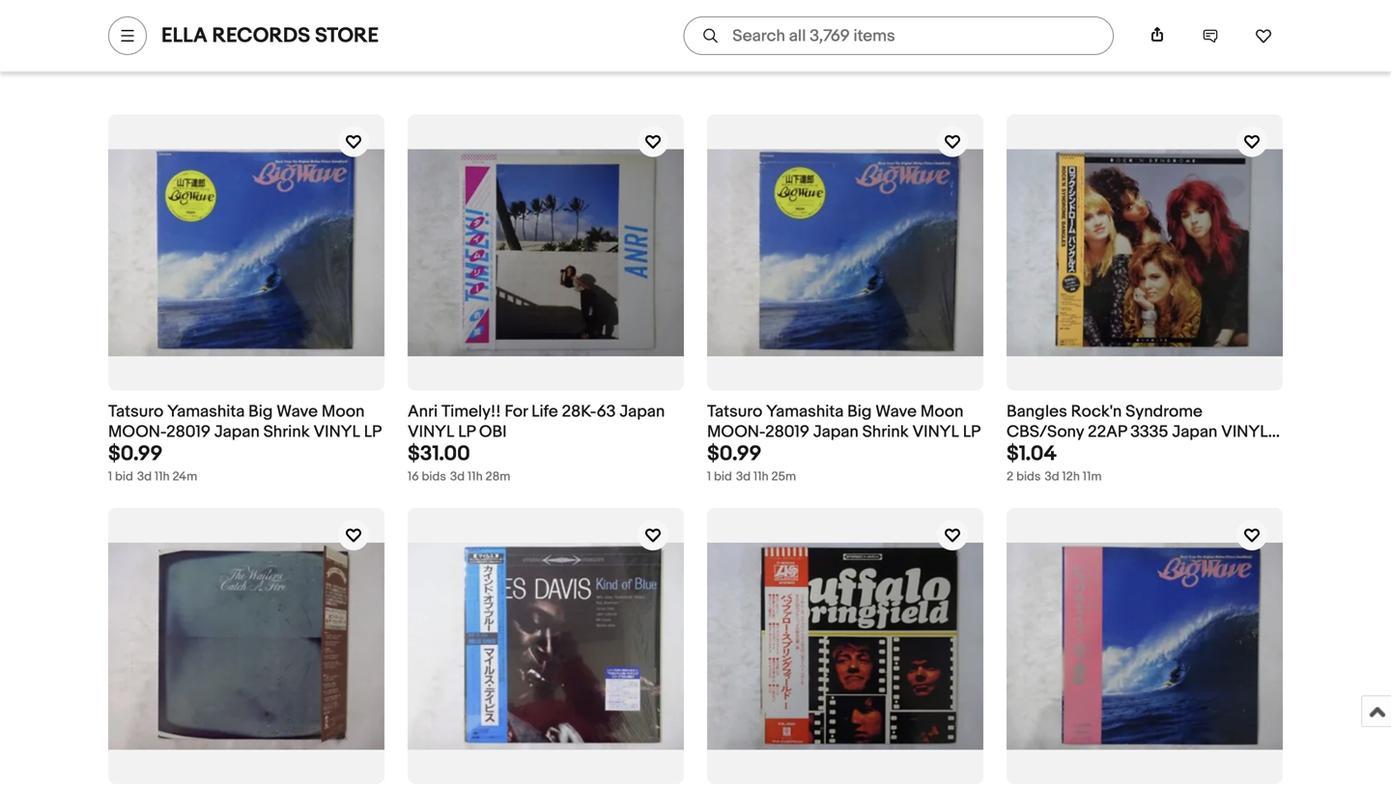 Task type: describe. For each thing, give the bounding box(es) containing it.
tatsuro yamashita big wave moon moon-28019 japan shrink vinyl lp : quick view image for $0.99 1 bid 3d 11h 25m
[[708, 149, 984, 357]]

$0.99 for $0.99 1 bid 3d 11h 25m
[[708, 442, 762, 467]]

11m
[[1083, 470, 1102, 485]]

tatsuro yamashita big wave moon moon-28019 japan shrink vinyl lp for $0.99 1 bid 3d 11h 24m
[[108, 402, 382, 443]]

3d for $0.99 1 bid 3d 11h 25m
[[736, 470, 751, 485]]

25m
[[772, 470, 797, 485]]

big for $0.99 1 bid 3d 11h 24m
[[249, 402, 273, 422]]

vinyl inside anri timely!! for life 28k-63 japan vinyl lp obi
[[408, 422, 455, 443]]

japan inside anri timely!! for life 28k-63 japan vinyl lp obi
[[620, 402, 665, 422]]

$0.99 1 bid 3d 11h 24m
[[108, 442, 197, 485]]

store
[[315, 23, 379, 48]]

lp inside anri timely!! for life 28k-63 japan vinyl lp obi
[[458, 422, 476, 443]]

Search all 3,769 items field
[[684, 16, 1114, 55]]

12h
[[1063, 470, 1081, 485]]

moon- for $0.99 1 bid 3d 11h 24m
[[108, 422, 166, 443]]

28019 for $0.99 1 bid 3d 11h 25m
[[766, 422, 810, 443]]

bangles rock'n syndrome cbs/sony 22ap 3335 japan  vinyl lp obi button
[[1007, 402, 1284, 463]]

wave for $0.99 1 bid 3d 11h 24m
[[277, 402, 318, 422]]

1 vinyl from the left
[[314, 422, 360, 443]]

28019 for $0.99 1 bid 3d 11h 24m
[[166, 422, 211, 443]]

28k-
[[562, 402, 597, 422]]

$0.99 for $0.99 1 bid 3d 11h 24m
[[108, 442, 163, 467]]

tatsuro for $0.99 1 bid 3d 11h 24m
[[108, 402, 164, 422]]

16
[[408, 470, 419, 485]]

miles davis kind of blue cbs/sony 28ap 2833 japan  vinyl lp obi : quick view image
[[408, 543, 684, 751]]

wave for $0.99 1 bid 3d 11h 25m
[[876, 402, 917, 422]]

11h for $31.00 16 bids 3d 11h 28m
[[468, 470, 483, 485]]

1 for $0.99 1 bid 3d 11h 24m
[[108, 470, 112, 485]]

save this seller ellarecords2005 image
[[1256, 27, 1273, 44]]

tatsuro yamashita big wave moon moon-28019 japan shrink vinyl lp button for $0.99 1 bid 3d 11h 25m
[[708, 402, 984, 443]]

cbs/sony
[[1007, 422, 1085, 443]]

big for $0.99 1 bid 3d 11h 25m
[[848, 402, 872, 422]]

lp left $1.04
[[963, 422, 981, 443]]

japan right $0.99 1 bid 3d 11h 24m
[[214, 422, 260, 443]]

3d for $1.04 2 bids 3d 12h 11m
[[1045, 470, 1060, 485]]

obi for $1.04
[[1028, 442, 1056, 463]]

11h for $0.99 1 bid 3d 11h 25m
[[754, 470, 769, 485]]

bids for $1.04
[[1017, 470, 1041, 485]]

vinyl inside bangles rock'n syndrome cbs/sony 22ap 3335 japan  vinyl lp obi
[[1222, 422, 1269, 443]]

63
[[597, 402, 616, 422]]

bid for $0.99 1 bid 3d 11h 24m
[[115, 470, 133, 485]]

anri
[[408, 402, 438, 422]]

anri timely!! for life 28k-63 japan vinyl lp obi button
[[408, 402, 684, 443]]

3335
[[1131, 422, 1169, 443]]

yamashita for $0.99 1 bid 3d 11h 25m
[[767, 402, 844, 422]]

bangles
[[1007, 402, 1068, 422]]

records
[[212, 23, 311, 48]]



Task type: vqa. For each thing, say whether or not it's contained in the screenshot.
see
no



Task type: locate. For each thing, give the bounding box(es) containing it.
yamashita up 24m
[[167, 402, 245, 422]]

shrink for $0.99 1 bid 3d 11h 24m
[[263, 422, 310, 443]]

tatsuro yamashita big wave moon moon-28019 japan shrink vinyl lp up 25m
[[708, 402, 981, 443]]

28019 up 24m
[[166, 422, 211, 443]]

2 tatsuro yamashita big wave moon moon-28019 japan shrink vinyl lp : quick view image from the left
[[708, 149, 984, 357]]

3d for $0.99 1 bid 3d 11h 24m
[[137, 470, 152, 485]]

0 horizontal spatial tatsuro yamashita big wave moon moon-28019 japan shrink vinyl lp button
[[108, 402, 385, 443]]

$0.99 inside $0.99 1 bid 3d 11h 24m
[[108, 442, 163, 467]]

11h
[[155, 470, 170, 485], [468, 470, 483, 485], [754, 470, 769, 485]]

1 bid from the left
[[115, 470, 133, 485]]

0 horizontal spatial 28019
[[166, 422, 211, 443]]

3d for $31.00 16 bids 3d 11h 28m
[[450, 470, 465, 485]]

1 28019 from the left
[[166, 422, 211, 443]]

0 horizontal spatial tatsuro
[[108, 402, 164, 422]]

2 1 from the left
[[708, 470, 712, 485]]

1 horizontal spatial 1
[[708, 470, 712, 485]]

1 tatsuro yamashita big wave moon moon-28019 japan shrink vinyl lp : quick view image from the left
[[108, 149, 385, 357]]

0 horizontal spatial bid
[[115, 470, 133, 485]]

3d inside $1.04 2 bids 3d 12h 11m
[[1045, 470, 1060, 485]]

tatsuro yamashita big wave moon moon-28019 japan shrink vinyl lp button
[[108, 402, 385, 443], [708, 402, 984, 443]]

3 11h from the left
[[754, 470, 769, 485]]

28019 up 25m
[[766, 422, 810, 443]]

1 big from the left
[[249, 402, 273, 422]]

$31.00
[[408, 442, 470, 467]]

3d left 12h
[[1045, 470, 1060, 485]]

3d inside $0.99 1 bid 3d 11h 24m
[[137, 470, 152, 485]]

moon for $0.99 1 bid 3d 11h 25m
[[921, 402, 964, 422]]

bid
[[115, 470, 133, 485], [714, 470, 733, 485]]

tatsuro yamashita big wave moon moon-28019 japan shrink vinyl lp up 24m
[[108, 402, 382, 443]]

yamashita
[[167, 402, 245, 422], [767, 402, 844, 422]]

3 vinyl from the left
[[913, 422, 960, 443]]

shrink for $0.99 1 bid 3d 11h 25m
[[863, 422, 909, 443]]

1
[[108, 470, 112, 485], [708, 470, 712, 485]]

tatsuro up $0.99 1 bid 3d 11h 25m
[[708, 402, 763, 422]]

2 wave from the left
[[876, 402, 917, 422]]

$1.04
[[1007, 442, 1058, 467]]

$0.99 1 bid 3d 11h 25m
[[708, 442, 797, 485]]

2 moon from the left
[[921, 402, 964, 422]]

1 3d from the left
[[137, 470, 152, 485]]

tatsuro yamashita big wave moon moon-28019 japan shrink vinyl lp button up 25m
[[708, 402, 984, 443]]

1 bids from the left
[[422, 470, 446, 485]]

1 shrink from the left
[[263, 422, 310, 443]]

ella records store link
[[161, 23, 379, 48]]

2 tatsuro yamashita big wave moon moon-28019 japan shrink vinyl lp from the left
[[708, 402, 981, 443]]

shrink
[[263, 422, 310, 443], [863, 422, 909, 443]]

1 wave from the left
[[277, 402, 318, 422]]

0 horizontal spatial big
[[249, 402, 273, 422]]

1 inside $0.99 1 bid 3d 11h 24m
[[108, 470, 112, 485]]

bid inside $0.99 1 bid 3d 11h 25m
[[714, 470, 733, 485]]

2 vinyl from the left
[[408, 422, 455, 443]]

japan inside bangles rock'n syndrome cbs/sony 22ap 3335 japan  vinyl lp obi
[[1173, 422, 1218, 443]]

yamashita up 25m
[[767, 402, 844, 422]]

moon- for $0.99 1 bid 3d 11h 25m
[[708, 422, 766, 443]]

bangles rock'n syndrome cbs/sony 22ap 3335 japan  vinyl lp obi
[[1007, 402, 1269, 463]]

1 horizontal spatial $0.99
[[708, 442, 762, 467]]

2 11h from the left
[[468, 470, 483, 485]]

$31.00 16 bids 3d 11h 28m
[[408, 442, 511, 485]]

3d inside $31.00 16 bids 3d 11h 28m
[[450, 470, 465, 485]]

2 tatsuro yamashita big wave moon moon-28019 japan shrink vinyl lp button from the left
[[708, 402, 984, 443]]

lp inside bangles rock'n syndrome cbs/sony 22ap 3335 japan  vinyl lp obi
[[1007, 442, 1024, 463]]

1 horizontal spatial 11h
[[468, 470, 483, 485]]

tatsuro yamashita big wave moon moon-28019 japan shrink vinyl lp button up 24m
[[108, 402, 385, 443]]

2 28019 from the left
[[766, 422, 810, 443]]

bangles rock'n syndrome cbs/sony 22ap 3335 japan  vinyl lp obi : quick view image
[[1007, 149, 1284, 357]]

bids for $31.00
[[422, 470, 446, 485]]

$0.99
[[108, 442, 163, 467], [708, 442, 762, 467]]

bids right 16
[[422, 470, 446, 485]]

1 left 24m
[[108, 470, 112, 485]]

lp left anri at the left bottom
[[364, 422, 382, 443]]

1 horizontal spatial moon
[[921, 402, 964, 422]]

bids right the 2
[[1017, 470, 1041, 485]]

vinyl
[[314, 422, 360, 443], [408, 422, 455, 443], [913, 422, 960, 443], [1222, 422, 1269, 443]]

obi inside bangles rock'n syndrome cbs/sony 22ap 3335 japan  vinyl lp obi
[[1028, 442, 1056, 463]]

1 horizontal spatial yamashita
[[767, 402, 844, 422]]

2 $0.99 from the left
[[708, 442, 762, 467]]

tatsuro yamashita big wave moon moon-28019 japan shrink vinyl lp button for $0.99 1 bid 3d 11h 24m
[[108, 402, 385, 443]]

buffalo springfield  atlantic p-8053a japan  vinyl lp obi : quick view image
[[708, 543, 984, 751]]

obi
[[479, 422, 507, 443], [1028, 442, 1056, 463]]

1 tatsuro yamashita big wave moon moon-28019 japan shrink vinyl lp button from the left
[[108, 402, 385, 443]]

11h left 28m
[[468, 470, 483, 485]]

japan
[[620, 402, 665, 422], [214, 422, 260, 443], [814, 422, 859, 443], [1173, 422, 1218, 443]]

0 horizontal spatial wave
[[277, 402, 318, 422]]

1 horizontal spatial tatsuro yamashita big wave moon moon-28019 japan shrink vinyl lp button
[[708, 402, 984, 443]]

obi for $31.00
[[479, 422, 507, 443]]

4 vinyl from the left
[[1222, 422, 1269, 443]]

bids
[[422, 470, 446, 485], [1017, 470, 1041, 485]]

tatsuro for $0.99 1 bid 3d 11h 25m
[[708, 402, 763, 422]]

anri timely!! for life 28k-63 japan vinyl lp obi
[[408, 402, 665, 443]]

1 for $0.99 1 bid 3d 11h 25m
[[708, 470, 712, 485]]

moon
[[322, 402, 365, 422], [921, 402, 964, 422]]

11h inside $31.00 16 bids 3d 11h 28m
[[468, 470, 483, 485]]

0 horizontal spatial yamashita
[[167, 402, 245, 422]]

3d
[[137, 470, 152, 485], [450, 470, 465, 485], [736, 470, 751, 485], [1045, 470, 1060, 485]]

$0.99 inside $0.99 1 bid 3d 11h 25m
[[708, 442, 762, 467]]

yamashita for $0.99 1 bid 3d 11h 24m
[[167, 402, 245, 422]]

2 yamashita from the left
[[767, 402, 844, 422]]

2 3d from the left
[[450, 470, 465, 485]]

24m
[[173, 470, 197, 485]]

life
[[532, 402, 558, 422]]

2 shrink from the left
[[863, 422, 909, 443]]

1 inside $0.99 1 bid 3d 11h 25m
[[708, 470, 712, 485]]

1 horizontal spatial 28019
[[766, 422, 810, 443]]

2 bid from the left
[[714, 470, 733, 485]]

bid left 25m
[[714, 470, 733, 485]]

1 horizontal spatial tatsuro yamashita big wave moon moon-28019 japan shrink vinyl lp : quick view image
[[708, 149, 984, 357]]

japan right 3335
[[1173, 422, 1218, 443]]

lp up the 2
[[1007, 442, 1024, 463]]

0 horizontal spatial moon
[[322, 402, 365, 422]]

japan right $0.99 1 bid 3d 11h 25m
[[814, 422, 859, 443]]

1 moon- from the left
[[108, 422, 166, 443]]

0 horizontal spatial 11h
[[155, 470, 170, 485]]

22ap
[[1088, 422, 1127, 443]]

moon left the bangles
[[921, 402, 964, 422]]

1 horizontal spatial bids
[[1017, 470, 1041, 485]]

ella records store
[[161, 23, 379, 48]]

tatsuro yamashita big wave moon moon-28019 japan shrink vinyl lp : quick view image for $0.99 1 bid 3d 11h 24m
[[108, 149, 385, 357]]

2
[[1007, 470, 1014, 485]]

2 horizontal spatial 11h
[[754, 470, 769, 485]]

tatsuro yamashita big wave moon moon-28019 japan shrink vinyl lp
[[108, 402, 382, 443], [708, 402, 981, 443]]

0 horizontal spatial 1
[[108, 470, 112, 485]]

moon-
[[108, 422, 166, 443], [708, 422, 766, 443]]

bid left 24m
[[115, 470, 133, 485]]

1 horizontal spatial bid
[[714, 470, 733, 485]]

tatsuro
[[108, 402, 164, 422], [708, 402, 763, 422]]

11h for $0.99 1 bid 3d 11h 24m
[[155, 470, 170, 485]]

28019
[[166, 422, 211, 443], [766, 422, 810, 443]]

11h inside $0.99 1 bid 3d 11h 25m
[[754, 470, 769, 485]]

0 horizontal spatial shrink
[[263, 422, 310, 443]]

0 horizontal spatial tatsuro yamashita big wave moon moon-28019 japan shrink vinyl lp : quick view image
[[108, 149, 385, 357]]

1 moon from the left
[[322, 402, 365, 422]]

tatsuro up $0.99 1 bid 3d 11h 24m
[[108, 402, 164, 422]]

wave
[[277, 402, 318, 422], [876, 402, 917, 422]]

ella
[[161, 23, 208, 48]]

3d down $31.00
[[450, 470, 465, 485]]

1 horizontal spatial tatsuro
[[708, 402, 763, 422]]

japan right the 63
[[620, 402, 665, 422]]

tatsuro yamashita big wave moon moon-28019 japan shrink vinyl lp for $0.99 1 bid 3d 11h 25m
[[708, 402, 981, 443]]

1 horizontal spatial tatsuro yamashita big wave moon moon-28019 japan shrink vinyl lp
[[708, 402, 981, 443]]

2 bids from the left
[[1017, 470, 1041, 485]]

mariya takeuchi variety moon moon-28018 japan  vinyl lp obi : quick view image
[[1007, 543, 1284, 751]]

timely!!
[[442, 402, 501, 422]]

1 horizontal spatial obi
[[1028, 442, 1056, 463]]

0 horizontal spatial $0.99
[[108, 442, 163, 467]]

1 horizontal spatial wave
[[876, 402, 917, 422]]

bid for $0.99 1 bid 3d 11h 25m
[[714, 470, 733, 485]]

1 tatsuro yamashita big wave moon moon-28019 japan shrink vinyl lp from the left
[[108, 402, 382, 443]]

11h left 24m
[[155, 470, 170, 485]]

3 3d from the left
[[736, 470, 751, 485]]

0 horizontal spatial moon-
[[108, 422, 166, 443]]

anri timely!! for life 28k-63 japan  vinyl lp obi : quick view image
[[408, 149, 684, 357]]

bids inside $31.00 16 bids 3d 11h 28m
[[422, 470, 446, 485]]

$1.04 2 bids 3d 12h 11m
[[1007, 442, 1102, 485]]

28m
[[486, 470, 511, 485]]

1 left 25m
[[708, 470, 712, 485]]

lp right anri at the left bottom
[[458, 422, 476, 443]]

0 horizontal spatial obi
[[479, 422, 507, 443]]

11h inside $0.99 1 bid 3d 11h 24m
[[155, 470, 170, 485]]

1 horizontal spatial big
[[848, 402, 872, 422]]

2 tatsuro from the left
[[708, 402, 763, 422]]

moon left anri at the left bottom
[[322, 402, 365, 422]]

0 horizontal spatial bids
[[422, 470, 446, 485]]

1 $0.99 from the left
[[108, 442, 163, 467]]

1 horizontal spatial moon-
[[708, 422, 766, 443]]

moon for $0.99 1 bid 3d 11h 24m
[[322, 402, 365, 422]]

lp
[[364, 422, 382, 443], [458, 422, 476, 443], [963, 422, 981, 443], [1007, 442, 1024, 463]]

1 11h from the left
[[155, 470, 170, 485]]

for
[[505, 402, 528, 422]]

syndrome
[[1126, 402, 1203, 422]]

0 horizontal spatial tatsuro yamashita big wave moon moon-28019 japan shrink vinyl lp
[[108, 402, 382, 443]]

obi inside anri timely!! for life 28k-63 japan vinyl lp obi
[[479, 422, 507, 443]]

2 big from the left
[[848, 402, 872, 422]]

2 moon- from the left
[[708, 422, 766, 443]]

1 1 from the left
[[108, 470, 112, 485]]

rock'n
[[1072, 402, 1123, 422]]

bid inside $0.99 1 bid 3d 11h 24m
[[115, 470, 133, 485]]

bids inside $1.04 2 bids 3d 12h 11m
[[1017, 470, 1041, 485]]

3d left 24m
[[137, 470, 152, 485]]

11h left 25m
[[754, 470, 769, 485]]

big
[[249, 402, 273, 422], [848, 402, 872, 422]]

1 tatsuro from the left
[[108, 402, 164, 422]]

3d left 25m
[[736, 470, 751, 485]]

1 yamashita from the left
[[167, 402, 245, 422]]

4 3d from the left
[[1045, 470, 1060, 485]]

the wailers catch a fire island 20s-81 japan  vinyl lp obi : quick view image
[[108, 543, 385, 751]]

tatsuro yamashita big wave moon moon-28019 japan shrink vinyl lp : quick view image
[[108, 149, 385, 357], [708, 149, 984, 357]]

1 horizontal spatial shrink
[[863, 422, 909, 443]]

3d inside $0.99 1 bid 3d 11h 25m
[[736, 470, 751, 485]]



